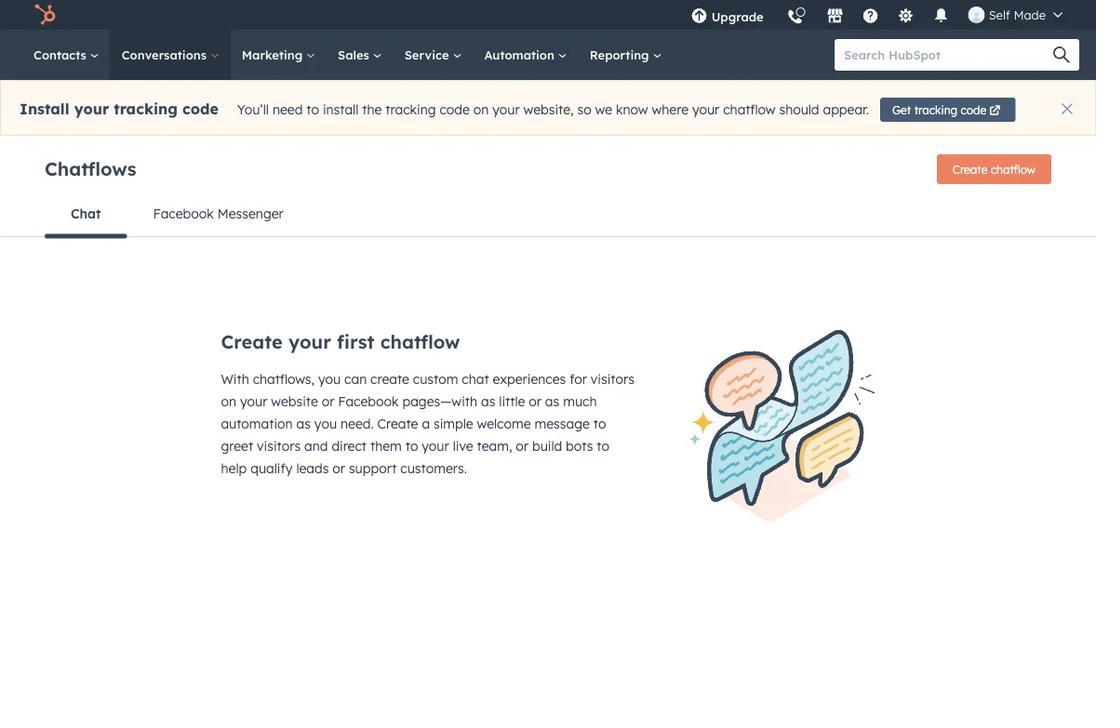 Task type: locate. For each thing, give the bounding box(es) containing it.
you
[[318, 371, 341, 388], [315, 416, 337, 432]]

chatflow down get tracking code link
[[991, 162, 1036, 176]]

and
[[304, 438, 328, 455]]

1 horizontal spatial on
[[474, 102, 489, 118]]

facebook up the need.
[[338, 394, 399, 410]]

your right 'install'
[[74, 100, 109, 118]]

self
[[989, 7, 1011, 22]]

create inside 'button'
[[953, 162, 988, 176]]

1 horizontal spatial facebook
[[338, 394, 399, 410]]

automation
[[221, 416, 293, 432]]

menu
[[680, 0, 1074, 37]]

0 vertical spatial visitors
[[591, 371, 635, 388]]

get
[[893, 103, 912, 117]]

support
[[349, 461, 397, 477]]

chatflow
[[724, 102, 776, 118], [991, 162, 1036, 176], [380, 330, 460, 354]]

or
[[322, 394, 335, 410], [529, 394, 542, 410], [516, 438, 529, 455], [333, 461, 345, 477]]

leads
[[296, 461, 329, 477]]

navigation containing chat
[[45, 192, 1052, 239]]

navigation
[[45, 192, 1052, 239]]

direct
[[332, 438, 367, 455]]

website
[[271, 394, 318, 410]]

1 vertical spatial create
[[221, 330, 283, 354]]

help
[[221, 461, 247, 477]]

2 horizontal spatial code
[[961, 103, 987, 117]]

create down get tracking code link
[[953, 162, 988, 176]]

0 vertical spatial you
[[318, 371, 341, 388]]

marketplaces button
[[816, 0, 855, 30]]

1 vertical spatial on
[[221, 394, 237, 410]]

a
[[422, 416, 430, 432]]

notifications button
[[926, 0, 958, 30]]

or down the experiences
[[529, 394, 542, 410]]

where
[[652, 102, 689, 118]]

2 vertical spatial chatflow
[[380, 330, 460, 354]]

your up automation
[[240, 394, 268, 410]]

1 vertical spatial facebook
[[338, 394, 399, 410]]

help button
[[855, 0, 887, 30]]

hubspot image
[[34, 4, 56, 26]]

1 vertical spatial visitors
[[257, 438, 301, 455]]

sales link
[[327, 30, 393, 80]]

to right need
[[307, 102, 319, 118]]

1 horizontal spatial tracking
[[386, 102, 436, 118]]

little
[[499, 394, 525, 410]]

your
[[74, 100, 109, 118], [493, 102, 520, 118], [693, 102, 720, 118], [289, 330, 331, 354], [240, 394, 268, 410], [422, 438, 449, 455]]

tracking
[[114, 100, 178, 118], [386, 102, 436, 118], [915, 103, 958, 117]]

as up message
[[545, 394, 560, 410]]

to inside 'install your tracking code' alert
[[307, 102, 319, 118]]

first
[[337, 330, 375, 354]]

code down service link
[[440, 102, 470, 118]]

chatflow left should
[[724, 102, 776, 118]]

on inside with chatflows, you can create custom chat experiences for visitors on your website or facebook pages—with as little or as much automation as you need. create a simple welcome message to greet visitors and direct them to your live team, or build bots to help qualify leads or support customers.
[[221, 394, 237, 410]]

get tracking code link
[[881, 98, 1016, 122]]

tracking down the conversations
[[114, 100, 178, 118]]

facebook inside button
[[153, 206, 214, 222]]

to
[[307, 102, 319, 118], [594, 416, 606, 432], [406, 438, 418, 455], [597, 438, 610, 455]]

on left website,
[[474, 102, 489, 118]]

on down 'with'
[[221, 394, 237, 410]]

need.
[[341, 416, 374, 432]]

calling icon image
[[787, 9, 804, 26]]

0 horizontal spatial tracking
[[114, 100, 178, 118]]

0 vertical spatial facebook
[[153, 206, 214, 222]]

as
[[481, 394, 496, 410], [545, 394, 560, 410], [297, 416, 311, 432]]

visitors up qualify
[[257, 438, 301, 455]]

service link
[[393, 30, 473, 80]]

0 horizontal spatial chatflow
[[380, 330, 460, 354]]

1 horizontal spatial as
[[481, 394, 496, 410]]

create up them
[[378, 416, 418, 432]]

create for create chatflow
[[953, 162, 988, 176]]

or down direct
[[333, 461, 345, 477]]

facebook left messenger
[[153, 206, 214, 222]]

0 vertical spatial on
[[474, 102, 489, 118]]

create
[[953, 162, 988, 176], [221, 330, 283, 354], [378, 416, 418, 432]]

2 horizontal spatial create
[[953, 162, 988, 176]]

create chatflow
[[953, 162, 1036, 176]]

customers.
[[401, 461, 467, 477]]

facebook messenger
[[153, 206, 284, 222]]

install your tracking code
[[20, 100, 219, 118]]

with
[[221, 371, 249, 388]]

your left website,
[[493, 102, 520, 118]]

on
[[474, 102, 489, 118], [221, 394, 237, 410]]

0 vertical spatial chatflow
[[724, 102, 776, 118]]

2 horizontal spatial chatflow
[[991, 162, 1036, 176]]

much
[[563, 394, 597, 410]]

automation
[[484, 47, 558, 62]]

create up 'with'
[[221, 330, 283, 354]]

appear.
[[823, 102, 869, 118]]

search image
[[1054, 47, 1071, 63]]

0 horizontal spatial on
[[221, 394, 237, 410]]

1 horizontal spatial chatflow
[[724, 102, 776, 118]]

1 horizontal spatial code
[[440, 102, 470, 118]]

simple
[[434, 416, 474, 432]]

to right them
[[406, 438, 418, 455]]

as down "website"
[[297, 416, 311, 432]]

visitors right for
[[591, 371, 635, 388]]

chatflow up "custom"
[[380, 330, 460, 354]]

for
[[570, 371, 587, 388]]

code down search hubspot search field
[[961, 103, 987, 117]]

0 horizontal spatial create
[[221, 330, 283, 354]]

tracking right the get
[[915, 103, 958, 117]]

0 horizontal spatial facebook
[[153, 206, 214, 222]]

help image
[[863, 8, 879, 25]]

0 vertical spatial create
[[953, 162, 988, 176]]

reporting
[[590, 47, 653, 62]]

code
[[182, 100, 219, 118], [440, 102, 470, 118], [961, 103, 987, 117]]

service
[[405, 47, 453, 62]]

install
[[323, 102, 359, 118]]

to right bots
[[597, 438, 610, 455]]

facebook inside with chatflows, you can create custom chat experiences for visitors on your website or facebook pages—with as little or as much automation as you need. create a simple welcome message to greet visitors and direct them to your live team, or build bots to help qualify leads or support customers.
[[338, 394, 399, 410]]

code left you'll
[[182, 100, 219, 118]]

you left can
[[318, 371, 341, 388]]

2 horizontal spatial tracking
[[915, 103, 958, 117]]

self made button
[[958, 0, 1074, 30]]

custom
[[413, 371, 458, 388]]

as left little
[[481, 394, 496, 410]]

sales
[[338, 47, 373, 62]]

1 vertical spatial chatflow
[[991, 162, 1036, 176]]

chatflows banner
[[45, 149, 1052, 192]]

1 horizontal spatial create
[[378, 416, 418, 432]]

or left build
[[516, 438, 529, 455]]

upgrade image
[[691, 8, 708, 25]]

menu containing self made
[[680, 0, 1074, 37]]

1 horizontal spatial visitors
[[591, 371, 635, 388]]

you'll
[[237, 102, 269, 118]]

install
[[20, 100, 69, 118]]

message
[[535, 416, 590, 432]]

facebook
[[153, 206, 214, 222], [338, 394, 399, 410]]

hubspot link
[[22, 4, 70, 26]]

2 vertical spatial create
[[378, 416, 418, 432]]

tracking right the
[[386, 102, 436, 118]]

you up and
[[315, 416, 337, 432]]

2 horizontal spatial as
[[545, 394, 560, 410]]

visitors
[[591, 371, 635, 388], [257, 438, 301, 455]]



Task type: vqa. For each thing, say whether or not it's contained in the screenshot.
"MENU" containing Self Made
yes



Task type: describe. For each thing, give the bounding box(es) containing it.
chat button
[[45, 192, 127, 239]]

qualify
[[251, 461, 293, 477]]

facebook messenger button
[[127, 192, 310, 236]]

settings link
[[887, 0, 926, 30]]

close image
[[1062, 103, 1073, 115]]

create chatflow button
[[937, 155, 1052, 184]]

made
[[1014, 7, 1046, 22]]

should
[[780, 102, 820, 118]]

can
[[345, 371, 367, 388]]

create for create your first chatflow
[[221, 330, 283, 354]]

0 horizontal spatial visitors
[[257, 438, 301, 455]]

ruby anderson image
[[969, 7, 986, 23]]

chatflows
[[45, 157, 136, 180]]

conversations link
[[111, 30, 231, 80]]

or right "website"
[[322, 394, 335, 410]]

0 horizontal spatial as
[[297, 416, 311, 432]]

conversations
[[122, 47, 210, 62]]

website,
[[524, 102, 574, 118]]

welcome
[[477, 416, 531, 432]]

greet
[[221, 438, 253, 455]]

create inside with chatflows, you can create custom chat experiences for visitors on your website or facebook pages—with as little or as much automation as you need. create a simple welcome message to greet visitors and direct them to your live team, or build bots to help qualify leads or support customers.
[[378, 416, 418, 432]]

with chatflows, you can create custom chat experiences for visitors on your website or facebook pages—with as little or as much automation as you need. create a simple welcome message to greet visitors and direct them to your live team, or build bots to help qualify leads or support customers.
[[221, 371, 635, 477]]

calling icon button
[[780, 2, 811, 29]]

chatflow inside 'install your tracking code' alert
[[724, 102, 776, 118]]

we
[[595, 102, 613, 118]]

them
[[370, 438, 402, 455]]

need
[[273, 102, 303, 118]]

1 vertical spatial you
[[315, 416, 337, 432]]

Search HubSpot search field
[[835, 39, 1063, 71]]

experiences
[[493, 371, 566, 388]]

notifications image
[[933, 8, 950, 25]]

your right where
[[693, 102, 720, 118]]

upgrade
[[712, 9, 764, 24]]

team,
[[477, 438, 512, 455]]

create your first chatflow
[[221, 330, 460, 354]]

contacts link
[[22, 30, 111, 80]]

to down much at the bottom
[[594, 416, 606, 432]]

chat
[[71, 206, 101, 222]]

get tracking code
[[893, 103, 987, 117]]

search button
[[1044, 39, 1080, 71]]

marketing
[[242, 47, 306, 62]]

create
[[371, 371, 410, 388]]

marketing link
[[231, 30, 327, 80]]

automation link
[[473, 30, 579, 80]]

you'll need to install the tracking code on your website, so we know where your chatflow should appear.
[[237, 102, 869, 118]]

install your tracking code alert
[[0, 80, 1097, 136]]

chat
[[462, 371, 489, 388]]

messenger
[[218, 206, 284, 222]]

bots
[[566, 438, 593, 455]]

pages—with
[[403, 394, 478, 410]]

the
[[362, 102, 382, 118]]

marketplaces image
[[827, 8, 844, 25]]

reporting link
[[579, 30, 673, 80]]

chatflows,
[[253, 371, 315, 388]]

your up the customers.
[[422, 438, 449, 455]]

know
[[616, 102, 648, 118]]

0 horizontal spatial code
[[182, 100, 219, 118]]

contacts
[[34, 47, 90, 62]]

self made
[[989, 7, 1046, 22]]

chatflow inside 'button'
[[991, 162, 1036, 176]]

your up chatflows,
[[289, 330, 331, 354]]

so
[[578, 102, 592, 118]]

build
[[532, 438, 562, 455]]

live
[[453, 438, 473, 455]]

on inside 'install your tracking code' alert
[[474, 102, 489, 118]]

settings image
[[898, 8, 915, 25]]



